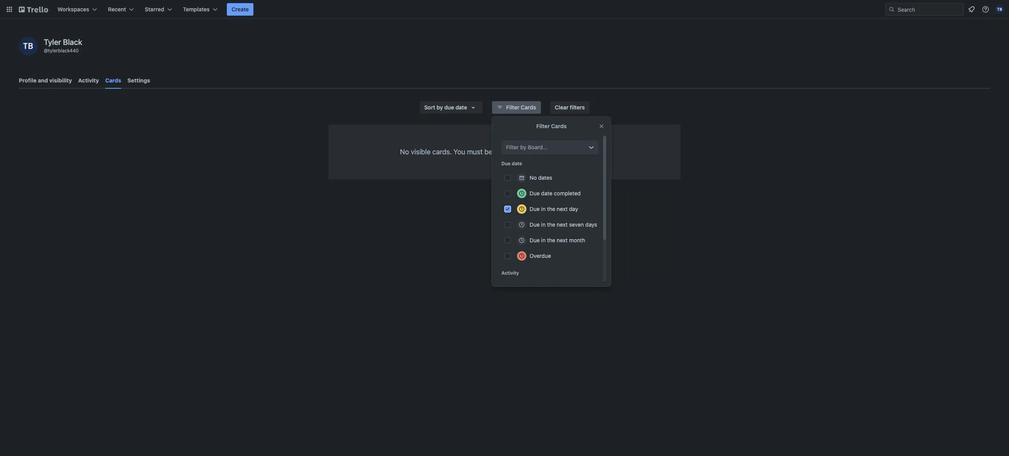 Task type: locate. For each thing, give the bounding box(es) containing it.
by inside popup button
[[437, 104, 443, 111]]

0 vertical spatial in
[[541, 206, 546, 212]]

due down no dates
[[530, 190, 540, 197]]

tyler
[[44, 38, 61, 47]]

2 horizontal spatial cards
[[551, 123, 567, 130]]

sort by due date
[[424, 104, 467, 111]]

1 vertical spatial activity
[[502, 270, 519, 276]]

by
[[437, 104, 443, 111], [521, 144, 527, 151]]

1 vertical spatial the
[[547, 221, 556, 228]]

sort by due date button
[[420, 101, 483, 114]]

filters
[[570, 104, 585, 111]]

due for due date
[[502, 161, 511, 167]]

0 vertical spatial date
[[456, 104, 467, 111]]

0 vertical spatial by
[[437, 104, 443, 111]]

due down due in the next day
[[530, 221, 540, 228]]

3 the from the top
[[547, 237, 556, 244]]

starred button
[[140, 3, 177, 16]]

in
[[541, 206, 546, 212], [541, 221, 546, 228], [541, 237, 546, 244]]

due in the next month
[[530, 237, 585, 244]]

1 horizontal spatial filter cards
[[537, 123, 567, 130]]

0 horizontal spatial no
[[400, 148, 409, 156]]

0 horizontal spatial date
[[456, 104, 467, 111]]

2 the from the top
[[547, 221, 556, 228]]

primary element
[[0, 0, 1010, 19]]

days
[[586, 221, 597, 228]]

due for due in the next month
[[530, 237, 540, 244]]

the down due date completed
[[547, 206, 556, 212]]

1 vertical spatial filter cards
[[537, 123, 567, 130]]

1 horizontal spatial activity
[[502, 270, 519, 276]]

0 horizontal spatial filter cards
[[506, 104, 536, 111]]

2 horizontal spatial date
[[541, 190, 553, 197]]

0 vertical spatial activity
[[78, 77, 99, 84]]

cards right 'activity' link
[[105, 77, 121, 84]]

1 horizontal spatial date
[[512, 161, 522, 167]]

1 vertical spatial next
[[557, 221, 568, 228]]

0 vertical spatial no
[[400, 148, 409, 156]]

1 horizontal spatial by
[[521, 144, 527, 151]]

due up overdue
[[530, 237, 540, 244]]

completed
[[554, 190, 581, 197]]

1 the from the top
[[547, 206, 556, 212]]

profile and visibility
[[19, 77, 72, 84]]

date for due date completed
[[541, 190, 553, 197]]

the up overdue
[[547, 237, 556, 244]]

next for month
[[557, 237, 568, 244]]

card
[[530, 148, 544, 156]]

by left due
[[437, 104, 443, 111]]

1 vertical spatial filter
[[537, 123, 550, 130]]

0 horizontal spatial by
[[437, 104, 443, 111]]

next left month in the bottom of the page
[[557, 237, 568, 244]]

due for due date completed
[[530, 190, 540, 197]]

cards down clear
[[551, 123, 567, 130]]

to right the it
[[562, 148, 568, 156]]

2 in from the top
[[541, 221, 546, 228]]

1 horizontal spatial no
[[530, 175, 537, 181]]

no for no visible cards. you must be added to a card for it to appear here.
[[400, 148, 409, 156]]

0 vertical spatial filter cards
[[506, 104, 536, 111]]

0 vertical spatial the
[[547, 206, 556, 212]]

the down due in the next day
[[547, 221, 556, 228]]

0 horizontal spatial activity
[[78, 77, 99, 84]]

starred
[[145, 6, 164, 13]]

due down due date completed
[[530, 206, 540, 212]]

activity
[[78, 77, 99, 84], [502, 270, 519, 276]]

0 horizontal spatial to
[[516, 148, 523, 156]]

1 vertical spatial cards
[[521, 104, 536, 111]]

1 vertical spatial no
[[530, 175, 537, 181]]

1 vertical spatial in
[[541, 221, 546, 228]]

due in the next seven days
[[530, 221, 597, 228]]

it
[[556, 148, 560, 156]]

create
[[232, 6, 249, 13]]

by left card
[[521, 144, 527, 151]]

templates button
[[178, 3, 222, 16]]

date inside popup button
[[456, 104, 467, 111]]

the
[[547, 206, 556, 212], [547, 221, 556, 228], [547, 237, 556, 244]]

3 next from the top
[[557, 237, 568, 244]]

filter by board...
[[506, 144, 548, 151]]

in for due in the next month
[[541, 237, 546, 244]]

1 next from the top
[[557, 206, 568, 212]]

1 horizontal spatial cards
[[521, 104, 536, 111]]

cards
[[105, 77, 121, 84], [521, 104, 536, 111], [551, 123, 567, 130]]

tyler black (tylerblack440) image
[[996, 5, 1005, 14]]

in down due date completed
[[541, 206, 546, 212]]

2 vertical spatial filter
[[506, 144, 519, 151]]

visible
[[411, 148, 431, 156]]

filter
[[506, 104, 520, 111], [537, 123, 550, 130], [506, 144, 519, 151]]

to left a on the top of the page
[[516, 148, 523, 156]]

2 vertical spatial the
[[547, 237, 556, 244]]

2 vertical spatial next
[[557, 237, 568, 244]]

2 vertical spatial in
[[541, 237, 546, 244]]

due
[[445, 104, 454, 111]]

no visible cards. you must be added to a card for it to appear here.
[[400, 148, 609, 156]]

no
[[400, 148, 409, 156], [530, 175, 537, 181]]

and
[[38, 77, 48, 84]]

2 vertical spatial date
[[541, 190, 553, 197]]

cards link
[[105, 74, 121, 89]]

due in the next day
[[530, 206, 578, 212]]

dates
[[539, 175, 553, 181]]

date right due
[[456, 104, 467, 111]]

@
[[44, 48, 48, 54]]

1 horizontal spatial to
[[562, 148, 568, 156]]

cards left clear
[[521, 104, 536, 111]]

0 notifications image
[[967, 5, 977, 14]]

1 in from the top
[[541, 206, 546, 212]]

close popover image
[[599, 123, 605, 130]]

Search field
[[895, 4, 964, 15]]

next left day
[[557, 206, 568, 212]]

here.
[[593, 148, 609, 156]]

open information menu image
[[982, 5, 990, 13]]

0 vertical spatial filter
[[506, 104, 520, 111]]

date
[[456, 104, 467, 111], [512, 161, 522, 167], [541, 190, 553, 197]]

1 vertical spatial by
[[521, 144, 527, 151]]

you
[[454, 148, 465, 156]]

0 vertical spatial cards
[[105, 77, 121, 84]]

in up overdue
[[541, 237, 546, 244]]

tyler black (tylerblack440) image
[[19, 37, 38, 56]]

next
[[557, 206, 568, 212], [557, 221, 568, 228], [557, 237, 568, 244]]

2 to from the left
[[562, 148, 568, 156]]

1 vertical spatial date
[[512, 161, 522, 167]]

month
[[569, 237, 585, 244]]

in down due in the next day
[[541, 221, 546, 228]]

cards.
[[433, 148, 452, 156]]

a
[[524, 148, 528, 156]]

date down dates
[[541, 190, 553, 197]]

date down no visible cards. you must be added to a card for it to appear here.
[[512, 161, 522, 167]]

profile
[[19, 77, 36, 84]]

next left seven
[[557, 221, 568, 228]]

cards inside button
[[521, 104, 536, 111]]

filter inside button
[[506, 104, 520, 111]]

filter cards
[[506, 104, 536, 111], [537, 123, 567, 130]]

next for day
[[557, 206, 568, 212]]

2 next from the top
[[557, 221, 568, 228]]

settings link
[[128, 74, 150, 88]]

board...
[[528, 144, 548, 151]]

no left dates
[[530, 175, 537, 181]]

due
[[502, 161, 511, 167], [530, 190, 540, 197], [530, 206, 540, 212], [530, 221, 540, 228], [530, 237, 540, 244]]

in for due in the next seven days
[[541, 221, 546, 228]]

no left "visible"
[[400, 148, 409, 156]]

to
[[516, 148, 523, 156], [562, 148, 568, 156]]

create button
[[227, 3, 254, 16]]

due down no visible cards. you must be added to a card for it to appear here.
[[502, 161, 511, 167]]

0 vertical spatial next
[[557, 206, 568, 212]]

1 to from the left
[[516, 148, 523, 156]]

3 in from the top
[[541, 237, 546, 244]]



Task type: vqa. For each thing, say whether or not it's contained in the screenshot.
Sort
yes



Task type: describe. For each thing, give the bounding box(es) containing it.
due date
[[502, 161, 522, 167]]

workspaces
[[58, 6, 89, 13]]

the for month
[[547, 237, 556, 244]]

visibility
[[49, 77, 72, 84]]

recent button
[[103, 3, 139, 16]]

clear
[[555, 104, 569, 111]]

tyler black @ tylerblack440
[[44, 38, 82, 54]]

overdue
[[530, 253, 551, 259]]

profile and visibility link
[[19, 74, 72, 88]]

templates
[[183, 6, 210, 13]]

added
[[494, 148, 514, 156]]

the for day
[[547, 206, 556, 212]]

clear filters
[[555, 104, 585, 111]]

tylerblack440
[[48, 48, 79, 54]]

0 horizontal spatial cards
[[105, 77, 121, 84]]

filter cards button
[[492, 101, 541, 114]]

for
[[546, 148, 554, 156]]

due for due in the next seven days
[[530, 221, 540, 228]]

by for filter
[[521, 144, 527, 151]]

activity link
[[78, 74, 99, 88]]

seven
[[569, 221, 584, 228]]

black
[[63, 38, 82, 47]]

no dates
[[530, 175, 553, 181]]

filter cards inside button
[[506, 104, 536, 111]]

must
[[467, 148, 483, 156]]

sort
[[424, 104, 435, 111]]

back to home image
[[19, 3, 48, 16]]

search image
[[889, 6, 895, 13]]

in for due in the next day
[[541, 206, 546, 212]]

2 vertical spatial cards
[[551, 123, 567, 130]]

clear filters button
[[550, 101, 590, 114]]

be
[[485, 148, 493, 156]]

due date completed
[[530, 190, 581, 197]]

no for no dates
[[530, 175, 537, 181]]

day
[[569, 206, 578, 212]]

the for seven
[[547, 221, 556, 228]]

by for sort
[[437, 104, 443, 111]]

settings
[[128, 77, 150, 84]]

appear
[[570, 148, 592, 156]]

workspaces button
[[53, 3, 102, 16]]

recent
[[108, 6, 126, 13]]

next for seven
[[557, 221, 568, 228]]

date for due date
[[512, 161, 522, 167]]

due for due in the next day
[[530, 206, 540, 212]]



